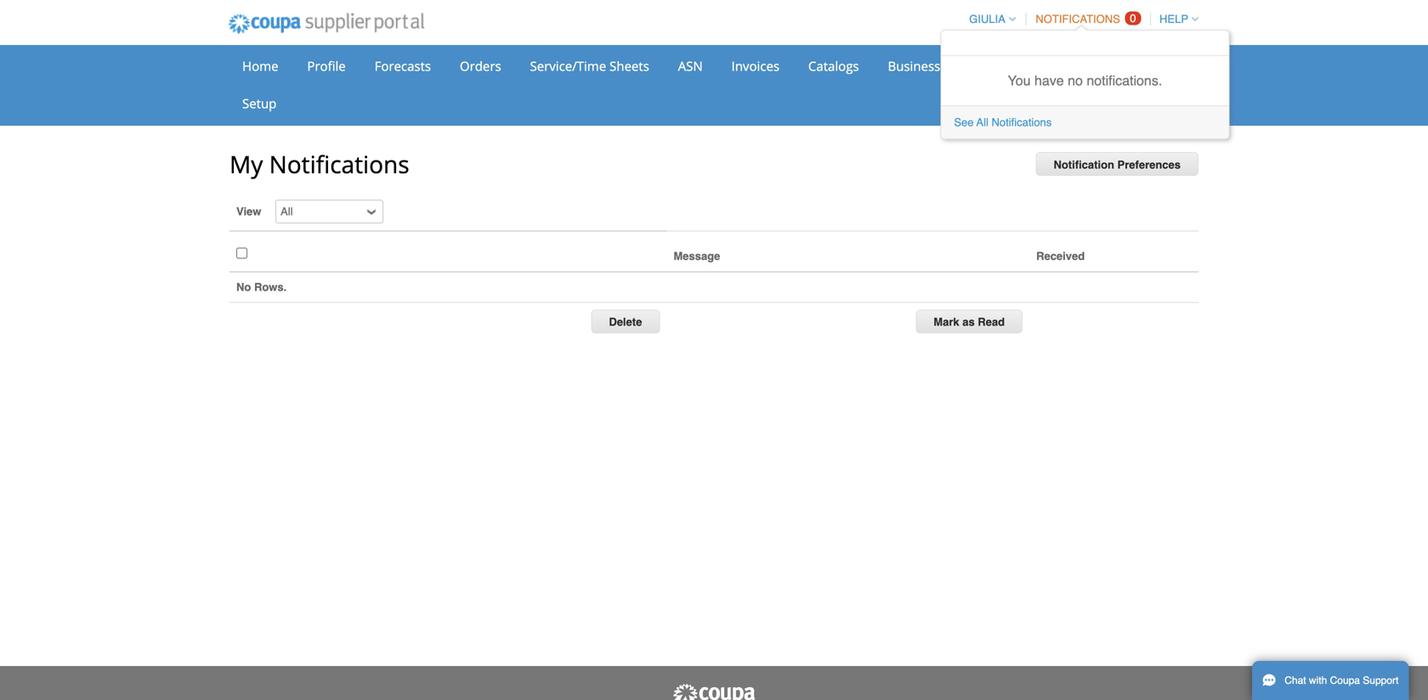 Task type: locate. For each thing, give the bounding box(es) containing it.
1 vertical spatial coupa supplier portal image
[[672, 684, 757, 701]]

service/time
[[530, 57, 606, 75]]

home
[[242, 57, 278, 75]]

setup link
[[231, 91, 288, 117]]

home link
[[231, 54, 290, 79]]

add-ons
[[1131, 57, 1180, 75]]

asn link
[[667, 54, 714, 79]]

read
[[978, 316, 1005, 329]]

sourcing link
[[1039, 54, 1113, 79]]

see all notifications link
[[954, 115, 1221, 130]]

notifications 0
[[1036, 12, 1137, 26]]

notifications
[[1036, 13, 1121, 26], [992, 116, 1052, 129], [269, 148, 409, 180]]

giulia link
[[962, 13, 1016, 26]]

chat with coupa support
[[1285, 675, 1399, 687]]

notifications inside notifications 0
[[1036, 13, 1121, 26]]

orders
[[460, 57, 501, 75]]

None checkbox
[[236, 242, 247, 264]]

forecasts link
[[364, 54, 442, 79]]

have
[[1035, 73, 1064, 88]]

see all notifications
[[954, 116, 1052, 129]]

performance
[[944, 57, 1021, 75]]

0 vertical spatial notifications
[[1036, 13, 1121, 26]]

mark
[[934, 316, 960, 329]]

chat with coupa support button
[[1253, 662, 1409, 701]]

notification preferences link
[[1036, 152, 1199, 176]]

business performance link
[[877, 54, 1032, 79]]

no
[[1068, 73, 1083, 88]]

notification preferences
[[1054, 159, 1181, 171]]

0 horizontal spatial coupa supplier portal image
[[217, 3, 436, 45]]

catalogs
[[809, 57, 859, 75]]

preferences
[[1118, 159, 1181, 171]]

sourcing
[[1050, 57, 1102, 75]]

profile
[[307, 57, 346, 75]]

coupa supplier portal image
[[217, 3, 436, 45], [672, 684, 757, 701]]

profile link
[[296, 54, 357, 79]]

you
[[1008, 73, 1031, 88]]

add-
[[1131, 57, 1159, 75]]

2 vertical spatial notifications
[[269, 148, 409, 180]]

you have no notifications.
[[1008, 73, 1163, 88]]

sheets
[[610, 57, 649, 75]]



Task type: describe. For each thing, give the bounding box(es) containing it.
help link
[[1152, 13, 1199, 26]]

forecasts
[[375, 57, 431, 75]]

delete
[[609, 316, 642, 329]]

as
[[963, 316, 975, 329]]

service/time sheets link
[[519, 54, 661, 79]]

delete button
[[591, 310, 660, 334]]

giulia
[[970, 13, 1006, 26]]

with
[[1310, 675, 1328, 687]]

my notifications
[[230, 148, 409, 180]]

catalogs link
[[798, 54, 870, 79]]

support
[[1363, 675, 1399, 687]]

view
[[236, 205, 261, 218]]

business
[[888, 57, 941, 75]]

1 vertical spatial notifications
[[992, 116, 1052, 129]]

mark as read
[[934, 316, 1005, 329]]

service/time sheets
[[530, 57, 649, 75]]

no
[[236, 281, 251, 294]]

notifications.
[[1087, 73, 1163, 88]]

invoices
[[732, 57, 780, 75]]

received
[[1037, 250, 1085, 263]]

invoices link
[[721, 54, 791, 79]]

my
[[230, 148, 263, 180]]

see
[[954, 116, 974, 129]]

all
[[977, 116, 989, 129]]

business performance
[[888, 57, 1021, 75]]

you have no notifications. navigation
[[941, 3, 1230, 139]]

coupa
[[1330, 675, 1361, 687]]

chat
[[1285, 675, 1307, 687]]

rows.
[[254, 281, 287, 294]]

add-ons link
[[1120, 54, 1191, 79]]

notification
[[1054, 159, 1115, 171]]

no rows.
[[236, 281, 287, 294]]

mark as read button
[[916, 310, 1023, 334]]

ons
[[1159, 57, 1180, 75]]

asn
[[678, 57, 703, 75]]

setup
[[242, 95, 277, 112]]

0
[[1130, 12, 1137, 25]]

orders link
[[449, 54, 512, 79]]

1 horizontal spatial coupa supplier portal image
[[672, 684, 757, 701]]

0 vertical spatial coupa supplier portal image
[[217, 3, 436, 45]]

help
[[1160, 13, 1189, 26]]

message
[[674, 250, 720, 263]]



Task type: vqa. For each thing, say whether or not it's contained in the screenshot.
Connection Requests link
no



